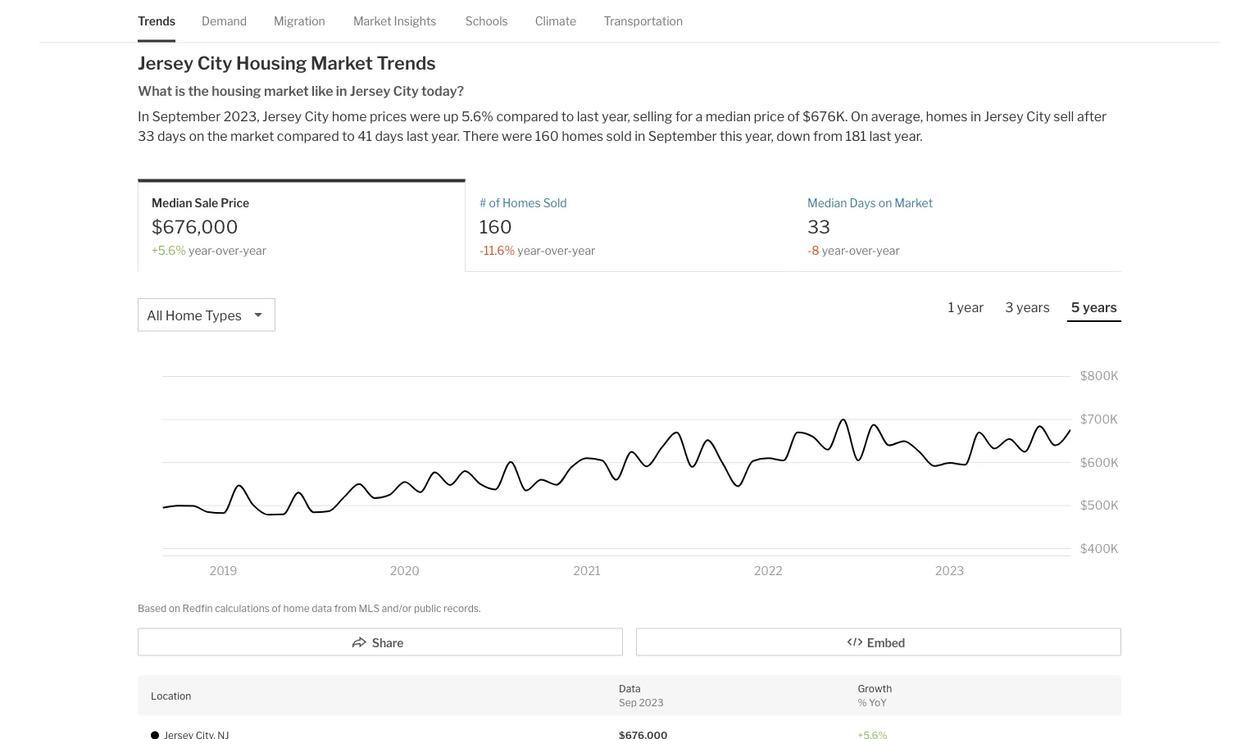 Task type: locate. For each thing, give the bounding box(es) containing it.
160 inside in september 2023, jersey city home prices were up 5.6% compared to last year, selling for a median price of $676k. on average, homes in jersey city sell after 33 days on the market compared to 41 days last year. there were 160 homes sold in september this year, down from 181 last year.
[[535, 128, 559, 144]]

33 down the in
[[138, 128, 155, 144]]

market
[[353, 14, 391, 28], [311, 51, 373, 74], [895, 196, 933, 210]]

2 - from the left
[[807, 243, 812, 257]]

compared
[[496, 108, 558, 124], [277, 128, 339, 144]]

1 horizontal spatial -
[[807, 243, 812, 257]]

year,
[[602, 108, 630, 124], [745, 128, 774, 144]]

year- inside median days on market 33 -8 year-over-year
[[822, 243, 849, 257]]

1 vertical spatial market
[[230, 128, 274, 144]]

in right average, on the right of page
[[971, 108, 981, 124]]

1 horizontal spatial september
[[648, 128, 717, 144]]

september down for
[[648, 128, 717, 144]]

1 - from the left
[[480, 243, 484, 257]]

1 horizontal spatial of
[[489, 196, 500, 210]]

this
[[720, 128, 742, 144]]

for
[[675, 108, 693, 124]]

0 vertical spatial trends
[[138, 14, 175, 28]]

2 year- from the left
[[518, 243, 545, 257]]

1 vertical spatial 33
[[807, 216, 831, 238]]

home for prices
[[332, 108, 367, 124]]

days down prices
[[375, 128, 404, 144]]

years right 3
[[1016, 299, 1050, 315]]

1 vertical spatial were
[[502, 128, 532, 144]]

home for data
[[283, 603, 310, 614]]

1 year- from the left
[[189, 243, 216, 257]]

public
[[414, 603, 441, 614]]

year
[[243, 243, 266, 257], [572, 243, 596, 257], [876, 243, 900, 257], [957, 299, 984, 315]]

share button
[[138, 628, 623, 656]]

market for median days on market 33 -8 year-over-year
[[895, 196, 933, 210]]

market down 2023,
[[230, 128, 274, 144]]

0 vertical spatial in
[[336, 83, 347, 99]]

2 median from the left
[[807, 196, 847, 210]]

market inside median days on market 33 -8 year-over-year
[[895, 196, 933, 210]]

3 years button
[[1001, 298, 1054, 321]]

2 horizontal spatial in
[[971, 108, 981, 124]]

0 horizontal spatial on
[[169, 603, 180, 614]]

1 horizontal spatial median
[[807, 196, 847, 210]]

+5.6%
[[152, 243, 186, 257]]

1 horizontal spatial on
[[189, 128, 204, 144]]

in
[[336, 83, 347, 99], [971, 108, 981, 124], [635, 128, 645, 144]]

of inside # of homes sold 160 -11.6% year-over-year
[[489, 196, 500, 210]]

trends
[[138, 14, 175, 28], [377, 51, 436, 74]]

1 vertical spatial trends
[[377, 51, 436, 74]]

0 vertical spatial market
[[264, 83, 309, 99]]

0 vertical spatial 160
[[535, 128, 559, 144]]

homes left sold
[[562, 128, 603, 144]]

jersey down what is the housing market like in jersey city today?
[[262, 108, 302, 124]]

0 horizontal spatial last
[[407, 128, 429, 144]]

8
[[812, 243, 819, 257]]

to
[[561, 108, 574, 124], [342, 128, 355, 144]]

what
[[138, 83, 172, 99]]

- for 33
[[807, 243, 812, 257]]

1 vertical spatial from
[[334, 603, 356, 614]]

1 vertical spatial on
[[879, 196, 892, 210]]

city up prices
[[393, 83, 419, 99]]

0 horizontal spatial year-
[[189, 243, 216, 257]]

a
[[696, 108, 703, 124]]

embed button
[[636, 628, 1121, 656]]

1 horizontal spatial in
[[635, 128, 645, 144]]

1 vertical spatial home
[[283, 603, 310, 614]]

160 right there
[[535, 128, 559, 144]]

were left up
[[410, 108, 440, 124]]

market right days
[[895, 196, 933, 210]]

year- down $676,000
[[189, 243, 216, 257]]

september
[[152, 108, 221, 124], [648, 128, 717, 144]]

year inside 1 year button
[[957, 299, 984, 315]]

all home types
[[147, 307, 242, 323]]

demand link
[[202, 0, 247, 42]]

1 vertical spatial market
[[311, 51, 373, 74]]

in september 2023, jersey city home prices were up 5.6% compared to last year, selling for a median price of $676k. on average, homes in jersey city sell after 33 days on the market compared to 41 days last year. there were 160 homes sold in september this year, down from 181 last year.
[[138, 108, 1107, 144]]

after
[[1077, 108, 1107, 124]]

median up $676,000
[[152, 196, 192, 210]]

were right there
[[502, 128, 532, 144]]

in right sold
[[635, 128, 645, 144]]

0 vertical spatial from
[[813, 128, 843, 144]]

0 vertical spatial compared
[[496, 108, 558, 124]]

1 vertical spatial homes
[[562, 128, 603, 144]]

over- down $676,000
[[216, 243, 243, 257]]

1 over- from the left
[[216, 243, 243, 257]]

0 horizontal spatial of
[[272, 603, 281, 614]]

over- for 33
[[849, 243, 876, 257]]

city down like
[[305, 108, 329, 124]]

1 vertical spatial compared
[[277, 128, 339, 144]]

city up housing
[[197, 51, 232, 74]]

2 horizontal spatial on
[[879, 196, 892, 210]]

1 horizontal spatial from
[[813, 128, 843, 144]]

all
[[147, 307, 163, 323]]

0 horizontal spatial over-
[[216, 243, 243, 257]]

1 horizontal spatial 160
[[535, 128, 559, 144]]

over- inside median days on market 33 -8 year-over-year
[[849, 243, 876, 257]]

the down 2023,
[[207, 128, 228, 144]]

0 vertical spatial of
[[787, 108, 800, 124]]

year-
[[189, 243, 216, 257], [518, 243, 545, 257], [822, 243, 849, 257]]

1 horizontal spatial year.
[[894, 128, 923, 144]]

2 vertical spatial market
[[895, 196, 933, 210]]

median
[[706, 108, 751, 124]]

from down $676k.
[[813, 128, 843, 144]]

median left days
[[807, 196, 847, 210]]

160 inside # of homes sold 160 -11.6% year-over-year
[[480, 216, 512, 238]]

1 horizontal spatial years
[[1083, 299, 1117, 315]]

1 horizontal spatial home
[[332, 108, 367, 124]]

0 horizontal spatial were
[[410, 108, 440, 124]]

year- right 11.6%
[[518, 243, 545, 257]]

market left insights
[[353, 14, 391, 28]]

last
[[577, 108, 599, 124], [407, 128, 429, 144], [869, 128, 891, 144]]

over- down days
[[849, 243, 876, 257]]

market for jersey city housing market trends
[[311, 51, 373, 74]]

home up 41
[[332, 108, 367, 124]]

year- inside median sale price $676,000 +5.6% year-over-year
[[189, 243, 216, 257]]

year- for 160
[[518, 243, 545, 257]]

median for $676,000
[[152, 196, 192, 210]]

share
[[372, 636, 404, 650]]

home
[[165, 307, 202, 323]]

market down jersey city housing market trends
[[264, 83, 309, 99]]

0 horizontal spatial years
[[1016, 299, 1050, 315]]

years right 5
[[1083, 299, 1117, 315]]

2 horizontal spatial year-
[[822, 243, 849, 257]]

year, down price
[[745, 128, 774, 144]]

0 horizontal spatial september
[[152, 108, 221, 124]]

0 horizontal spatial to
[[342, 128, 355, 144]]

year. down up
[[431, 128, 460, 144]]

0 horizontal spatial year.
[[431, 128, 460, 144]]

1 years from the left
[[1016, 299, 1050, 315]]

price
[[221, 196, 249, 210]]

1 horizontal spatial were
[[502, 128, 532, 144]]

0 vertical spatial to
[[561, 108, 574, 124]]

trends down insights
[[377, 51, 436, 74]]

of up down
[[787, 108, 800, 124]]

1 horizontal spatial year-
[[518, 243, 545, 257]]

year.
[[431, 128, 460, 144], [894, 128, 923, 144]]

3
[[1005, 299, 1014, 315]]

were
[[410, 108, 440, 124], [502, 128, 532, 144]]

0 horizontal spatial home
[[283, 603, 310, 614]]

0 horizontal spatial in
[[336, 83, 347, 99]]

median
[[152, 196, 192, 210], [807, 196, 847, 210]]

city
[[197, 51, 232, 74], [393, 83, 419, 99], [305, 108, 329, 124], [1026, 108, 1051, 124]]

year inside median sale price $676,000 +5.6% year-over-year
[[243, 243, 266, 257]]

market
[[264, 83, 309, 99], [230, 128, 274, 144]]

3 year- from the left
[[822, 243, 849, 257]]

compared down what is the housing market like in jersey city today?
[[277, 128, 339, 144]]

0 horizontal spatial 33
[[138, 128, 155, 144]]

last right 181
[[869, 128, 891, 144]]

the right is at top left
[[188, 83, 209, 99]]

embed
[[867, 636, 905, 650]]

33 up 8
[[807, 216, 831, 238]]

years for 5 years
[[1083, 299, 1117, 315]]

median inside median days on market 33 -8 year-over-year
[[807, 196, 847, 210]]

1 horizontal spatial compared
[[496, 108, 558, 124]]

compared right 5.6%
[[496, 108, 558, 124]]

home
[[332, 108, 367, 124], [283, 603, 310, 614]]

market inside in september 2023, jersey city home prices were up 5.6% compared to last year, selling for a median price of $676k. on average, homes in jersey city sell after 33 days on the market compared to 41 days last year. there were 160 homes sold in september this year, down from 181 last year.
[[230, 128, 274, 144]]

160
[[535, 128, 559, 144], [480, 216, 512, 238]]

181
[[846, 128, 866, 144]]

- inside median days on market 33 -8 year-over-year
[[807, 243, 812, 257]]

market up like
[[311, 51, 373, 74]]

year, up sold
[[602, 108, 630, 124]]

in right like
[[336, 83, 347, 99]]

of right calculations
[[272, 603, 281, 614]]

0 horizontal spatial -
[[480, 243, 484, 257]]

of right #
[[489, 196, 500, 210]]

2 over- from the left
[[545, 243, 572, 257]]

33
[[138, 128, 155, 144], [807, 216, 831, 238]]

1 vertical spatial of
[[489, 196, 500, 210]]

homes right average, on the right of page
[[926, 108, 968, 124]]

1 median from the left
[[152, 196, 192, 210]]

0 horizontal spatial 160
[[480, 216, 512, 238]]

160 up 11.6%
[[480, 216, 512, 238]]

over- down sold
[[545, 243, 572, 257]]

insights
[[394, 14, 437, 28]]

days
[[157, 128, 186, 144], [375, 128, 404, 144]]

year- for 33
[[822, 243, 849, 257]]

market insights
[[353, 14, 437, 28]]

1 days from the left
[[157, 128, 186, 144]]

records.
[[444, 603, 481, 614]]

housing
[[236, 51, 307, 74]]

based
[[138, 603, 167, 614]]

1 horizontal spatial over-
[[545, 243, 572, 257]]

0 vertical spatial on
[[189, 128, 204, 144]]

1 vertical spatial september
[[648, 128, 717, 144]]

year- inside # of homes sold 160 -11.6% year-over-year
[[518, 243, 545, 257]]

2 years from the left
[[1083, 299, 1117, 315]]

- inside # of homes sold 160 -11.6% year-over-year
[[480, 243, 484, 257]]

september down is at top left
[[152, 108, 221, 124]]

from right data
[[334, 603, 356, 614]]

prices
[[370, 108, 407, 124]]

year inside # of homes sold 160 -11.6% year-over-year
[[572, 243, 596, 257]]

1 vertical spatial year,
[[745, 128, 774, 144]]

trends link
[[138, 0, 175, 42]]

last down prices
[[407, 128, 429, 144]]

2 vertical spatial of
[[272, 603, 281, 614]]

last left selling
[[577, 108, 599, 124]]

2 horizontal spatial of
[[787, 108, 800, 124]]

3 over- from the left
[[849, 243, 876, 257]]

home inside in september 2023, jersey city home prices were up 5.6% compared to last year, selling for a median price of $676k. on average, homes in jersey city sell after 33 days on the market compared to 41 days last year. there were 160 homes sold in september this year, down from 181 last year.
[[332, 108, 367, 124]]

0 horizontal spatial median
[[152, 196, 192, 210]]

1 horizontal spatial days
[[375, 128, 404, 144]]

jersey up what
[[138, 51, 194, 74]]

trends left 'demand'
[[138, 14, 175, 28]]

years for 3 years
[[1016, 299, 1050, 315]]

0 horizontal spatial days
[[157, 128, 186, 144]]

sale
[[195, 196, 218, 210]]

2 horizontal spatial over-
[[849, 243, 876, 257]]

year. down average, on the right of page
[[894, 128, 923, 144]]

jersey
[[138, 51, 194, 74], [350, 83, 390, 99], [262, 108, 302, 124], [984, 108, 1024, 124]]

2 days from the left
[[375, 128, 404, 144]]

1 horizontal spatial homes
[[926, 108, 968, 124]]

0 horizontal spatial compared
[[277, 128, 339, 144]]

2 vertical spatial in
[[635, 128, 645, 144]]

days down is at top left
[[157, 128, 186, 144]]

1 vertical spatial to
[[342, 128, 355, 144]]

0 vertical spatial year,
[[602, 108, 630, 124]]

1 vertical spatial 160
[[480, 216, 512, 238]]

2 year. from the left
[[894, 128, 923, 144]]

0 vertical spatial 33
[[138, 128, 155, 144]]

0 vertical spatial home
[[332, 108, 367, 124]]

1 vertical spatial the
[[207, 128, 228, 144]]

home left data
[[283, 603, 310, 614]]

year inside median days on market 33 -8 year-over-year
[[876, 243, 900, 257]]

1 horizontal spatial 33
[[807, 216, 831, 238]]

1 horizontal spatial to
[[561, 108, 574, 124]]

0 horizontal spatial from
[[334, 603, 356, 614]]

year- right 8
[[822, 243, 849, 257]]

jersey left sell
[[984, 108, 1024, 124]]

over- inside # of homes sold 160 -11.6% year-over-year
[[545, 243, 572, 257]]

median inside median sale price $676,000 +5.6% year-over-year
[[152, 196, 192, 210]]

2 horizontal spatial last
[[869, 128, 891, 144]]

from
[[813, 128, 843, 144], [334, 603, 356, 614]]

years
[[1016, 299, 1050, 315], [1083, 299, 1117, 315]]



Task type: describe. For each thing, give the bounding box(es) containing it.
median days on market 33 -8 year-over-year
[[807, 196, 933, 257]]

1 horizontal spatial year,
[[745, 128, 774, 144]]

0 horizontal spatial trends
[[138, 14, 175, 28]]

average,
[[871, 108, 923, 124]]

and/or
[[382, 603, 412, 614]]

1 year. from the left
[[431, 128, 460, 144]]

transportation
[[604, 14, 683, 28]]

redfin
[[182, 603, 213, 614]]

transportation link
[[604, 0, 683, 42]]

what is the housing market like in jersey city today?
[[138, 83, 464, 99]]

data
[[312, 603, 332, 614]]

0 vertical spatial market
[[353, 14, 391, 28]]

over- inside median sale price $676,000 +5.6% year-over-year
[[216, 243, 243, 257]]

schools
[[465, 14, 508, 28]]

jersey up prices
[[350, 83, 390, 99]]

1 horizontal spatial last
[[577, 108, 599, 124]]

on
[[851, 108, 868, 124]]

2 vertical spatial on
[[169, 603, 180, 614]]

# of homes sold 160 -11.6% year-over-year
[[480, 196, 596, 257]]

1 vertical spatial in
[[971, 108, 981, 124]]

migration link
[[274, 0, 325, 42]]

like
[[312, 83, 333, 99]]

2023
[[639, 697, 664, 709]]

from inside in september 2023, jersey city home prices were up 5.6% compared to last year, selling for a median price of $676k. on average, homes in jersey city sell after 33 days on the market compared to 41 days last year. there were 160 homes sold in september this year, down from 181 last year.
[[813, 128, 843, 144]]

5 years button
[[1067, 298, 1121, 322]]

5
[[1071, 299, 1080, 315]]

the inside in september 2023, jersey city home prices were up 5.6% compared to last year, selling for a median price of $676k. on average, homes in jersey city sell after 33 days on the market compared to 41 days last year. there were 160 homes sold in september this year, down from 181 last year.
[[207, 128, 228, 144]]

median for 33
[[807, 196, 847, 210]]

0 vertical spatial were
[[410, 108, 440, 124]]

days
[[850, 196, 876, 210]]

price
[[754, 108, 785, 124]]

selling
[[633, 108, 672, 124]]

1 year button
[[944, 298, 988, 321]]

%
[[858, 697, 867, 709]]

yoy
[[869, 697, 887, 709]]

market insights link
[[353, 0, 437, 42]]

5.6%
[[461, 108, 493, 124]]

calculations
[[215, 603, 270, 614]]

sold
[[543, 196, 567, 210]]

over- for 160
[[545, 243, 572, 257]]

demand
[[202, 14, 247, 28]]

1
[[948, 299, 954, 315]]

0 horizontal spatial homes
[[562, 128, 603, 144]]

sold
[[606, 128, 632, 144]]

0 vertical spatial september
[[152, 108, 221, 124]]

on inside in september 2023, jersey city home prices were up 5.6% compared to last year, selling for a median price of $676k. on average, homes in jersey city sell after 33 days on the market compared to 41 days last year. there were 160 homes sold in september this year, down from 181 last year.
[[189, 128, 204, 144]]

location
[[151, 690, 191, 702]]

is
[[175, 83, 185, 99]]

5 years
[[1071, 299, 1117, 315]]

11.6%
[[484, 243, 515, 257]]

mls
[[359, 603, 380, 614]]

41
[[358, 128, 372, 144]]

homes
[[502, 196, 541, 210]]

sep
[[619, 697, 637, 709]]

1 horizontal spatial trends
[[377, 51, 436, 74]]

33 inside in september 2023, jersey city home prices were up 5.6% compared to last year, selling for a median price of $676k. on average, homes in jersey city sell after 33 days on the market compared to 41 days last year. there were 160 homes sold in september this year, down from 181 last year.
[[138, 128, 155, 144]]

2023,
[[224, 108, 259, 124]]

climate
[[535, 14, 576, 28]]

types
[[205, 307, 242, 323]]

#
[[480, 196, 486, 210]]

1 year
[[948, 299, 984, 315]]

- for 160
[[480, 243, 484, 257]]

migration
[[274, 14, 325, 28]]

growth
[[858, 683, 892, 695]]

growth % yoy
[[858, 683, 892, 709]]

33 inside median days on market 33 -8 year-over-year
[[807, 216, 831, 238]]

in
[[138, 108, 149, 124]]

today?
[[421, 83, 464, 99]]

schools link
[[465, 0, 508, 42]]

0 horizontal spatial year,
[[602, 108, 630, 124]]

up
[[443, 108, 459, 124]]

data sep 2023
[[619, 683, 664, 709]]

city left sell
[[1026, 108, 1051, 124]]

housing
[[212, 83, 261, 99]]

data
[[619, 683, 641, 695]]

down
[[776, 128, 810, 144]]

3 years
[[1005, 299, 1050, 315]]

jersey city housing market trends
[[138, 51, 436, 74]]

$676,000
[[152, 216, 238, 238]]

median sale price $676,000 +5.6% year-over-year
[[152, 196, 266, 257]]

0 vertical spatial the
[[188, 83, 209, 99]]

0 vertical spatial homes
[[926, 108, 968, 124]]

climate link
[[535, 0, 576, 42]]

on inside median days on market 33 -8 year-over-year
[[879, 196, 892, 210]]

$676k.
[[803, 108, 848, 124]]

there
[[463, 128, 499, 144]]

sell
[[1054, 108, 1074, 124]]

of inside in september 2023, jersey city home prices were up 5.6% compared to last year, selling for a median price of $676k. on average, homes in jersey city sell after 33 days on the market compared to 41 days last year. there were 160 homes sold in september this year, down from 181 last year.
[[787, 108, 800, 124]]

based on redfin calculations of home data from mls and/or public records.
[[138, 603, 481, 614]]



Task type: vqa. For each thing, say whether or not it's contained in the screenshot.
33 Median
yes



